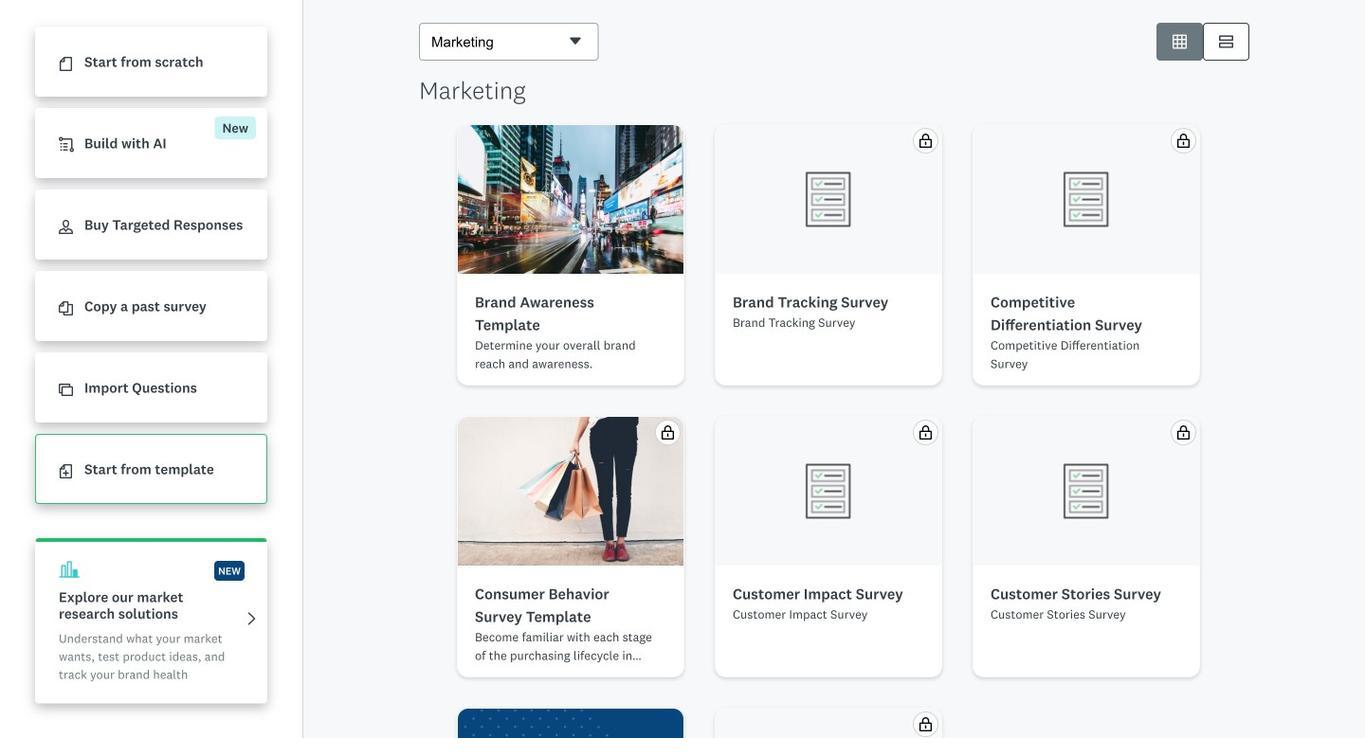 Task type: describe. For each thing, give the bounding box(es) containing it.
documentclone image
[[59, 302, 73, 316]]

brand tracking survey image
[[798, 169, 859, 230]]

grid image
[[1173, 35, 1187, 49]]

textboxmultiple image
[[1219, 35, 1234, 49]]

user image
[[59, 220, 73, 234]]



Task type: locate. For each thing, give the bounding box(es) containing it.
lock image for customer stories survey image
[[1177, 426, 1191, 440]]

lock image for customer impact survey image
[[919, 426, 933, 440]]

customer impact survey image
[[798, 461, 859, 522]]

lock image
[[919, 134, 933, 148], [1177, 134, 1191, 148], [661, 426, 675, 440]]

document image
[[59, 57, 73, 71]]

2 horizontal spatial lock image
[[1177, 134, 1191, 148]]

lock image for competitive differentiation survey image
[[1177, 134, 1191, 148]]

consumer behavior survey template image
[[458, 417, 684, 566]]

lock image
[[919, 426, 933, 440], [1177, 426, 1191, 440], [919, 718, 933, 732]]

lock image for brand tracking survey image
[[919, 134, 933, 148]]

brand awareness template image
[[458, 125, 684, 274]]

clone image
[[59, 383, 73, 398]]

documentplus image
[[59, 465, 73, 479]]

competitive differentiation survey image
[[1056, 169, 1117, 230]]

1 horizontal spatial lock image
[[919, 134, 933, 148]]

lock image for "consumer behavior survey template" "image"
[[661, 426, 675, 440]]

customer stories survey image
[[1056, 461, 1117, 522]]

0 horizontal spatial lock image
[[661, 426, 675, 440]]

chevronright image
[[245, 612, 259, 627]]



Task type: vqa. For each thing, say whether or not it's contained in the screenshot.
third Open menu image from the bottom of the page
no



